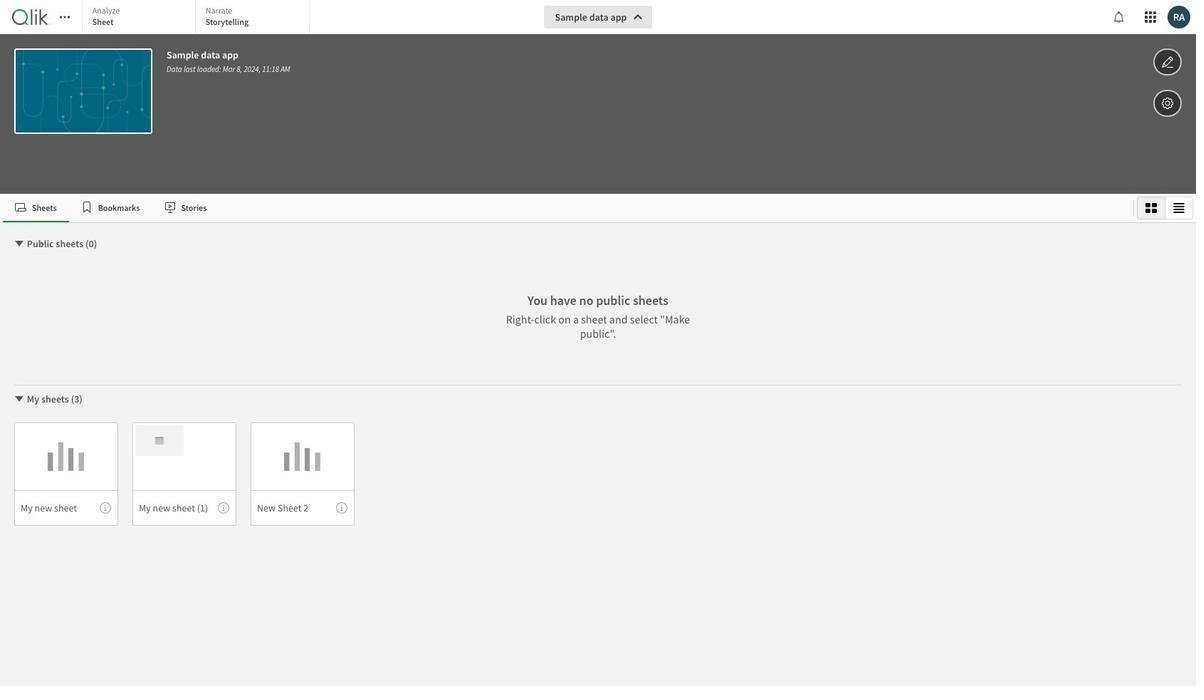 Task type: describe. For each thing, give the bounding box(es) containing it.
tooltip for menu item for my new sheet (1) sheet is selected. press the spacebar or enter key to open my new sheet (1) sheet. use the right and left arrow keys to navigate. element
[[218, 502, 229, 514]]

menu item for my new sheet (1) sheet is selected. press the spacebar or enter key to open my new sheet (1) sheet. use the right and left arrow keys to navigate. element
[[132, 490, 237, 526]]

my new sheet sheet is selected. press the spacebar or enter key to open my new sheet sheet. use the right and left arrow keys to navigate. element
[[14, 422, 118, 526]]

2 collapse image from the top
[[14, 393, 25, 405]]

grid view image
[[1146, 202, 1158, 214]]

1 collapse image from the top
[[14, 238, 25, 249]]

list view image
[[1174, 202, 1185, 214]]



Task type: locate. For each thing, give the bounding box(es) containing it.
app options image
[[1162, 95, 1175, 112]]

tab list
[[82, 0, 313, 36], [3, 194, 1128, 222]]

2 horizontal spatial menu item
[[251, 490, 355, 526]]

3 menu item from the left
[[251, 490, 355, 526]]

menu item
[[14, 490, 118, 526], [132, 490, 237, 526], [251, 490, 355, 526]]

1 vertical spatial tab list
[[3, 194, 1128, 222]]

my new sheet (1) sheet is selected. press the spacebar or enter key to open my new sheet (1) sheet. use the right and left arrow keys to navigate. element
[[132, 422, 237, 526]]

1 vertical spatial collapse image
[[14, 393, 25, 405]]

tooltip
[[100, 502, 111, 514], [218, 502, 229, 514], [336, 502, 348, 514]]

menu item for new sheet 2 sheet is selected. press the spacebar or enter key to open new sheet 2 sheet. use the right and left arrow keys to navigate. element
[[251, 490, 355, 526]]

toolbar
[[0, 0, 1197, 194]]

2 tooltip from the left
[[218, 502, 229, 514]]

collapse image
[[14, 238, 25, 249], [14, 393, 25, 405]]

3 tooltip from the left
[[336, 502, 348, 514]]

group
[[1138, 197, 1194, 219]]

1 horizontal spatial tooltip
[[218, 502, 229, 514]]

application
[[0, 0, 1197, 686]]

tooltip for menu item related to new sheet 2 sheet is selected. press the spacebar or enter key to open new sheet 2 sheet. use the right and left arrow keys to navigate. element
[[336, 502, 348, 514]]

1 tooltip from the left
[[100, 502, 111, 514]]

1 horizontal spatial menu item
[[132, 490, 237, 526]]

0 horizontal spatial menu item
[[14, 490, 118, 526]]

0 horizontal spatial tooltip
[[100, 502, 111, 514]]

menu item for my new sheet sheet is selected. press the spacebar or enter key to open my new sheet sheet. use the right and left arrow keys to navigate. element
[[14, 490, 118, 526]]

tooltip inside my new sheet (1) sheet is selected. press the spacebar or enter key to open my new sheet (1) sheet. use the right and left arrow keys to navigate. element
[[218, 502, 229, 514]]

tooltip inside new sheet 2 sheet is selected. press the spacebar or enter key to open new sheet 2 sheet. use the right and left arrow keys to navigate. element
[[336, 502, 348, 514]]

tooltip for my new sheet sheet is selected. press the spacebar or enter key to open my new sheet sheet. use the right and left arrow keys to navigate. element menu item
[[100, 502, 111, 514]]

tooltip inside my new sheet sheet is selected. press the spacebar or enter key to open my new sheet sheet. use the right and left arrow keys to navigate. element
[[100, 502, 111, 514]]

edit image
[[1162, 53, 1175, 71]]

0 vertical spatial collapse image
[[14, 238, 25, 249]]

0 vertical spatial tab list
[[82, 0, 313, 36]]

2 menu item from the left
[[132, 490, 237, 526]]

1 menu item from the left
[[14, 490, 118, 526]]

2 horizontal spatial tooltip
[[336, 502, 348, 514]]

new sheet 2 sheet is selected. press the spacebar or enter key to open new sheet 2 sheet. use the right and left arrow keys to navigate. element
[[251, 422, 355, 526]]



Task type: vqa. For each thing, say whether or not it's contained in the screenshot.
3rd tooltip from the right
yes



